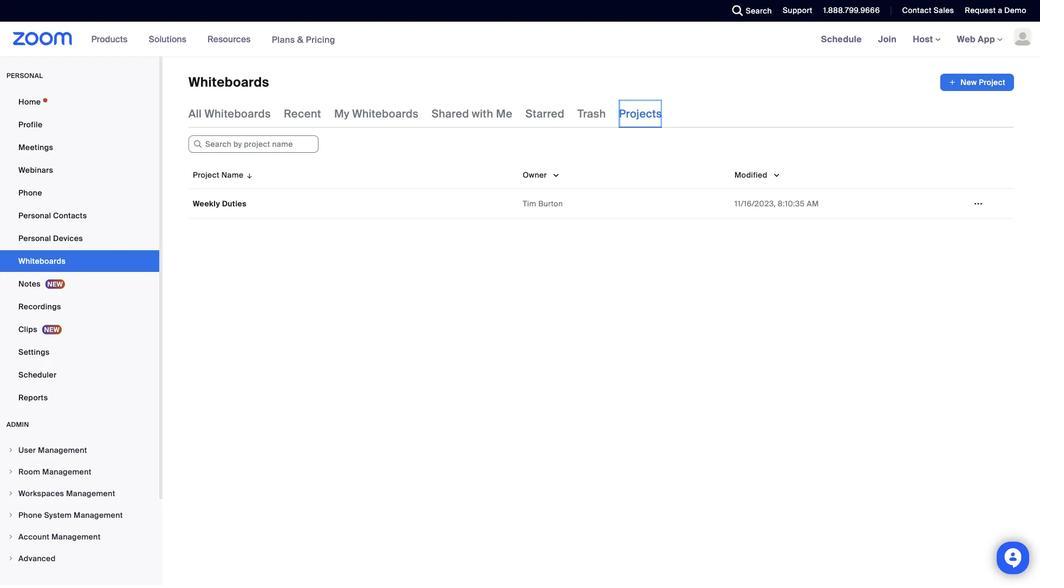 Task type: vqa. For each thing, say whether or not it's contained in the screenshot.
third menu item from the top
no



Task type: describe. For each thing, give the bounding box(es) containing it.
account
[[18, 532, 50, 542]]

&
[[297, 34, 304, 45]]

plans & pricing
[[272, 34, 336, 45]]

resources button
[[208, 22, 256, 56]]

1.888.799.9666
[[824, 5, 881, 15]]

tim burton
[[523, 199, 563, 209]]

account management menu item
[[0, 527, 159, 548]]

devices
[[53, 233, 83, 243]]

trash
[[578, 107, 606, 121]]

phone system management menu item
[[0, 505, 159, 526]]

webinars
[[18, 165, 53, 175]]

personal devices link
[[0, 228, 159, 249]]

whiteboards inside application
[[189, 74, 269, 91]]

management down workspaces management menu item in the bottom left of the page
[[74, 510, 123, 520]]

new project button
[[941, 74, 1015, 91]]

weekly duties
[[193, 199, 247, 209]]

right image for user
[[8, 447, 14, 454]]

support
[[783, 5, 813, 15]]

right image for room
[[8, 469, 14, 475]]

with
[[472, 107, 494, 121]]

room management
[[18, 467, 92, 477]]

phone for phone system management
[[18, 510, 42, 520]]

profile picture image
[[1015, 28, 1032, 46]]

notes
[[18, 279, 41, 289]]

management for account management
[[52, 532, 101, 542]]

management for workspaces management
[[66, 489, 115, 499]]

recordings link
[[0, 296, 159, 318]]

resources
[[208, 33, 251, 45]]

product information navigation
[[83, 22, 344, 57]]

shared
[[432, 107, 469, 121]]

home link
[[0, 91, 159, 113]]

project inside button
[[980, 77, 1006, 87]]

contact sales
[[903, 5, 955, 15]]

host
[[914, 33, 936, 45]]

solutions
[[149, 33, 187, 45]]

host button
[[914, 33, 941, 45]]

new project
[[961, 77, 1006, 87]]

scheduler link
[[0, 364, 159, 386]]

starred
[[526, 107, 565, 121]]

arrow down image
[[244, 168, 254, 181]]

user
[[18, 445, 36, 455]]

name
[[222, 170, 244, 180]]

room
[[18, 467, 40, 477]]

clips
[[18, 324, 37, 335]]

search
[[746, 6, 773, 16]]

burton
[[539, 199, 563, 209]]

advanced menu item
[[0, 549, 159, 569]]

account management
[[18, 532, 101, 542]]

user management menu item
[[0, 440, 159, 461]]

projects
[[619, 107, 663, 121]]

room management menu item
[[0, 462, 159, 483]]

contacts
[[53, 211, 87, 221]]

web
[[958, 33, 976, 45]]

phone system management
[[18, 510, 123, 520]]

system
[[44, 510, 72, 520]]

reports
[[18, 393, 48, 403]]

schedule link
[[814, 22, 871, 56]]

plans
[[272, 34, 295, 45]]

personal devices
[[18, 233, 83, 243]]

solutions button
[[149, 22, 191, 56]]

personal contacts link
[[0, 205, 159, 227]]

personal for personal devices
[[18, 233, 51, 243]]

me
[[496, 107, 513, 121]]

products button
[[91, 22, 133, 56]]

recent
[[284, 107, 321, 121]]

right image for phone
[[8, 512, 14, 519]]

personal
[[7, 72, 43, 80]]

workspaces
[[18, 489, 64, 499]]

my
[[334, 107, 350, 121]]

right image for account
[[8, 534, 14, 541]]

0 horizontal spatial project
[[193, 170, 220, 180]]

whiteboards link
[[0, 250, 159, 272]]

notes link
[[0, 273, 159, 295]]

join link
[[871, 22, 905, 56]]

weekly
[[193, 199, 220, 209]]

workspaces management menu item
[[0, 484, 159, 504]]

am
[[807, 199, 820, 209]]

11/16/2023, 8:10:35 am
[[735, 199, 820, 209]]

search button
[[725, 0, 775, 22]]

meetings link
[[0, 137, 159, 158]]



Task type: locate. For each thing, give the bounding box(es) containing it.
app
[[979, 33, 996, 45]]

right image inside room management "menu item"
[[8, 469, 14, 475]]

demo
[[1005, 5, 1027, 15]]

personal
[[18, 211, 51, 221], [18, 233, 51, 243]]

admin
[[7, 421, 29, 429]]

user management
[[18, 445, 87, 455]]

project
[[980, 77, 1006, 87], [193, 170, 220, 180]]

1 horizontal spatial project
[[980, 77, 1006, 87]]

management up workspaces management
[[42, 467, 92, 477]]

web app button
[[958, 33, 1004, 45]]

banner
[[0, 22, 1041, 57]]

right image left 'room'
[[8, 469, 14, 475]]

right image
[[8, 447, 14, 454], [8, 469, 14, 475], [8, 512, 14, 519], [8, 534, 14, 541], [8, 556, 14, 562]]

support link
[[775, 0, 816, 22], [783, 5, 813, 15]]

owner
[[523, 170, 547, 180]]

management inside menu item
[[52, 532, 101, 542]]

shared with me
[[432, 107, 513, 121]]

profile
[[18, 120, 43, 130]]

personal menu menu
[[0, 91, 159, 410]]

duties
[[222, 199, 247, 209]]

2 personal from the top
[[18, 233, 51, 243]]

advanced
[[18, 554, 56, 564]]

4 right image from the top
[[8, 534, 14, 541]]

meetings
[[18, 142, 53, 152]]

personal contacts
[[18, 211, 87, 221]]

personal down personal contacts
[[18, 233, 51, 243]]

recordings
[[18, 302, 61, 312]]

scheduler
[[18, 370, 57, 380]]

web app
[[958, 33, 996, 45]]

management
[[38, 445, 87, 455], [42, 467, 92, 477], [66, 489, 115, 499], [74, 510, 123, 520], [52, 532, 101, 542]]

tim
[[523, 199, 537, 209]]

schedule
[[822, 33, 863, 45]]

meetings navigation
[[814, 22, 1041, 57]]

1 phone from the top
[[18, 188, 42, 198]]

phone for phone
[[18, 188, 42, 198]]

whiteboards down personal devices
[[18, 256, 66, 266]]

contact sales link
[[895, 0, 958, 22], [903, 5, 955, 15]]

application
[[189, 162, 1015, 219]]

request a demo
[[966, 5, 1027, 15]]

contact
[[903, 5, 932, 15]]

all
[[189, 107, 202, 121]]

reports link
[[0, 387, 159, 409]]

right image inside phone system management menu item
[[8, 512, 14, 519]]

right image down right icon
[[8, 512, 14, 519]]

application containing project name
[[189, 162, 1015, 219]]

all whiteboards
[[189, 107, 271, 121]]

1 vertical spatial personal
[[18, 233, 51, 243]]

webinars link
[[0, 159, 159, 181]]

11/16/2023,
[[735, 199, 776, 209]]

workspaces management
[[18, 489, 115, 499]]

zoom logo image
[[13, 32, 72, 46]]

whiteboards inside personal menu menu
[[18, 256, 66, 266]]

personal for personal contacts
[[18, 211, 51, 221]]

project left name
[[193, 170, 220, 180]]

0 vertical spatial project
[[980, 77, 1006, 87]]

5 right image from the top
[[8, 556, 14, 562]]

project right new
[[980, 77, 1006, 87]]

phone inside phone link
[[18, 188, 42, 198]]

a
[[999, 5, 1003, 15]]

whiteboards up all whiteboards
[[189, 74, 269, 91]]

1 personal from the top
[[18, 211, 51, 221]]

right image left advanced
[[8, 556, 14, 562]]

Search text field
[[189, 136, 319, 153]]

management down room management "menu item"
[[66, 489, 115, 499]]

management inside "menu item"
[[42, 467, 92, 477]]

tabs of all whiteboard page tab list
[[189, 100, 663, 128]]

admin menu menu
[[0, 440, 159, 570]]

phone up account
[[18, 510, 42, 520]]

right image left user
[[8, 447, 14, 454]]

products
[[91, 33, 128, 45]]

1 vertical spatial project
[[193, 170, 220, 180]]

pricing
[[306, 34, 336, 45]]

settings link
[[0, 342, 159, 363]]

whiteboards right my
[[352, 107, 419, 121]]

edit project image
[[970, 199, 988, 209]]

management down phone system management menu item
[[52, 532, 101, 542]]

0 vertical spatial phone
[[18, 188, 42, 198]]

phone link
[[0, 182, 159, 204]]

right image
[[8, 491, 14, 497]]

right image inside user management menu item
[[8, 447, 14, 454]]

right image inside account management menu item
[[8, 534, 14, 541]]

whiteboards application
[[189, 74, 1015, 91]]

join
[[879, 33, 897, 45]]

sales
[[934, 5, 955, 15]]

management for user management
[[38, 445, 87, 455]]

0 vertical spatial personal
[[18, 211, 51, 221]]

request
[[966, 5, 997, 15]]

plans & pricing link
[[272, 34, 336, 45], [272, 34, 336, 45]]

project name
[[193, 170, 244, 180]]

new
[[961, 77, 978, 87]]

personal up personal devices
[[18, 211, 51, 221]]

1 vertical spatial phone
[[18, 510, 42, 520]]

settings
[[18, 347, 50, 357]]

1 right image from the top
[[8, 447, 14, 454]]

3 right image from the top
[[8, 512, 14, 519]]

management up 'room management'
[[38, 445, 87, 455]]

2 right image from the top
[[8, 469, 14, 475]]

1.888.799.9666 button
[[816, 0, 883, 22], [824, 5, 881, 15]]

right image left account
[[8, 534, 14, 541]]

banner containing products
[[0, 22, 1041, 57]]

modified
[[735, 170, 768, 180]]

profile link
[[0, 114, 159, 136]]

phone inside phone system management menu item
[[18, 510, 42, 520]]

management for room management
[[42, 467, 92, 477]]

right image inside advanced menu item
[[8, 556, 14, 562]]

add image
[[949, 77, 957, 88]]

phone down webinars
[[18, 188, 42, 198]]

whiteboards
[[189, 74, 269, 91], [205, 107, 271, 121], [352, 107, 419, 121], [18, 256, 66, 266]]

8:10:35
[[778, 199, 805, 209]]

home
[[18, 97, 41, 107]]

my whiteboards
[[334, 107, 419, 121]]

clips link
[[0, 319, 159, 340]]

whiteboards up search text box
[[205, 107, 271, 121]]

2 phone from the top
[[18, 510, 42, 520]]



